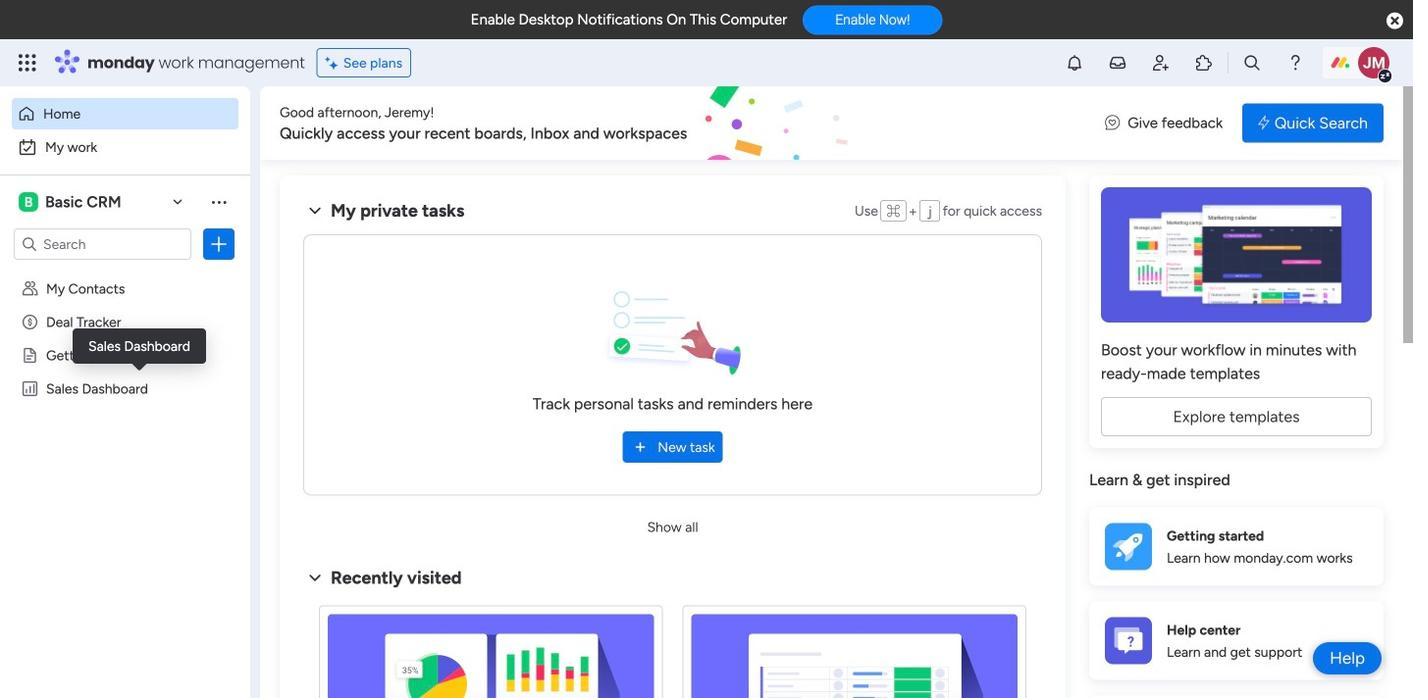 Task type: locate. For each thing, give the bounding box(es) containing it.
public board image
[[21, 346, 39, 365]]

option
[[12, 98, 238, 130], [12, 131, 238, 163], [0, 271, 250, 275]]

workspace selection element
[[19, 190, 124, 214]]

search everything image
[[1242, 53, 1262, 73]]

workspace options image
[[209, 192, 229, 212]]

jeremy miller image
[[1358, 47, 1390, 79]]

help image
[[1286, 53, 1305, 73]]

templates image image
[[1107, 187, 1366, 323]]

getting started element
[[1089, 508, 1384, 586]]

monday marketplace image
[[1194, 53, 1214, 73]]

v2 user feedback image
[[1105, 112, 1120, 134]]

v2 bolt switch image
[[1258, 112, 1270, 134]]

dapulse close image
[[1387, 11, 1403, 31]]

update feed image
[[1108, 53, 1128, 73]]

list box
[[0, 268, 250, 671]]

workspace image
[[19, 191, 38, 213]]

invite members image
[[1151, 53, 1171, 73]]

0 vertical spatial option
[[12, 98, 238, 130]]

options image
[[209, 235, 229, 254]]

Search in workspace field
[[41, 233, 164, 256]]



Task type: vqa. For each thing, say whether or not it's contained in the screenshot.
select product icon
yes



Task type: describe. For each thing, give the bounding box(es) containing it.
notifications image
[[1065, 53, 1084, 73]]

1 vertical spatial option
[[12, 131, 238, 163]]

see plans image
[[326, 52, 343, 74]]

2 vertical spatial option
[[0, 271, 250, 275]]

public dashboard image
[[21, 380, 39, 398]]

close my private tasks image
[[303, 199, 327, 223]]

help center element
[[1089, 602, 1384, 681]]

close recently visited image
[[303, 567, 327, 590]]

select product image
[[18, 53, 37, 73]]

quick search results list box
[[303, 590, 1042, 699]]



